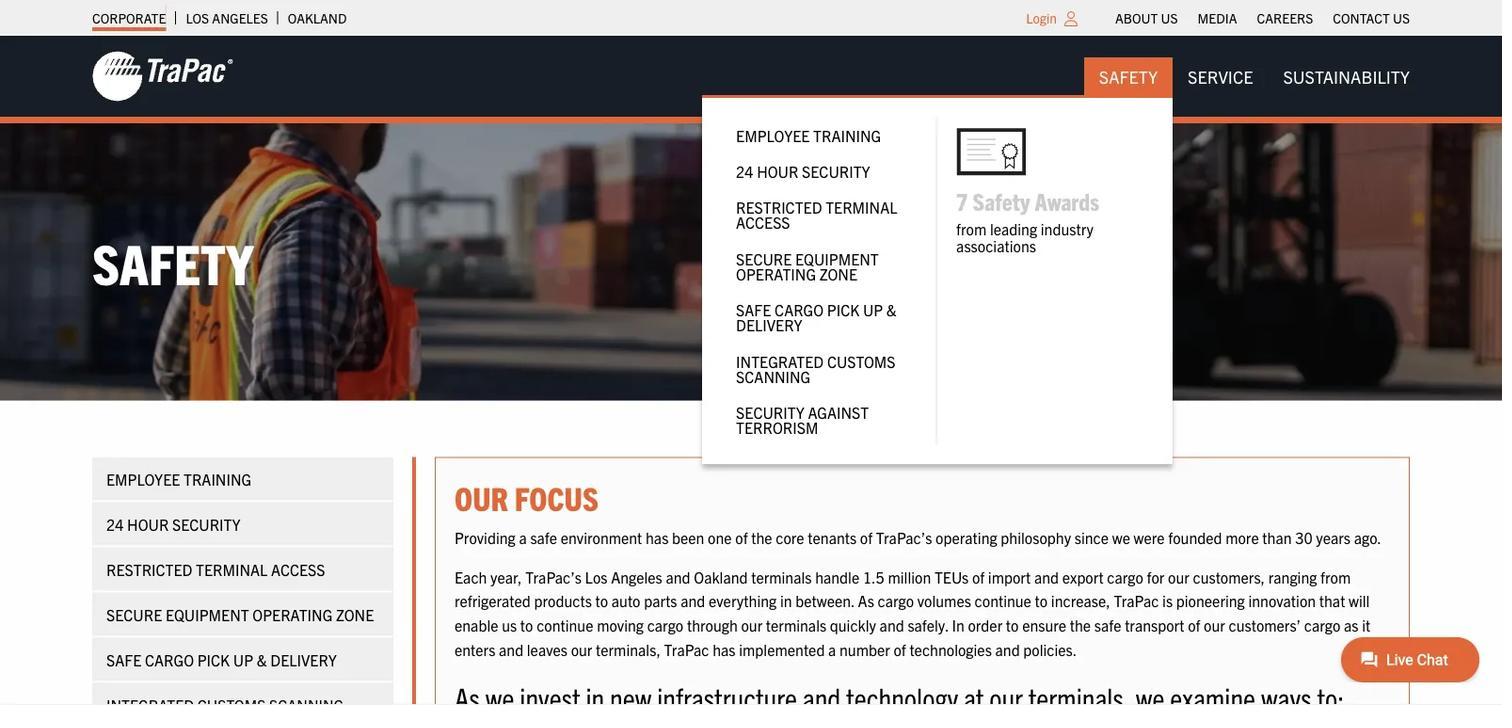 Task type: describe. For each thing, give the bounding box(es) containing it.
1 horizontal spatial trapac
[[1114, 591, 1159, 610]]

year,
[[490, 567, 522, 586]]

training inside 7 safety awards menu
[[813, 126, 881, 144]]

in
[[952, 615, 965, 634]]

us for about us
[[1161, 9, 1178, 26]]

0 vertical spatial safety
[[1099, 65, 1158, 87]]

leading
[[990, 219, 1037, 238]]

of right "number"
[[894, 639, 906, 658]]

sustainability link
[[1268, 57, 1425, 95]]

contact
[[1333, 9, 1390, 26]]

1.5
[[863, 567, 885, 586]]

ago.
[[1354, 528, 1382, 547]]

auto
[[612, 591, 641, 610]]

restricted terminal access inside 7 safety awards menu
[[736, 198, 897, 232]]

and down order
[[995, 639, 1020, 658]]

and up parts
[[666, 567, 691, 586]]

our focus
[[455, 477, 599, 517]]

of right tenants
[[860, 528, 873, 547]]

operating for leftmost secure equipment operating zone "link"
[[253, 605, 333, 623]]

everything
[[709, 591, 777, 610]]

delivery inside safe cargo pick up & delivery
[[736, 315, 803, 334]]

safe cargo pick up & delivery inside 7 safety awards menu
[[736, 300, 897, 334]]

0 horizontal spatial terminal
[[196, 559, 268, 578]]

in
[[780, 591, 792, 610]]

through
[[687, 615, 738, 634]]

ensure
[[1022, 615, 1067, 634]]

contact us link
[[1333, 5, 1410, 31]]

los angeles link
[[186, 5, 268, 31]]

implemented
[[739, 639, 825, 658]]

24 for top 24 hour security link
[[736, 162, 753, 181]]

number
[[840, 639, 890, 658]]

and down us
[[499, 639, 523, 658]]

transport
[[1125, 615, 1185, 634]]

order
[[968, 615, 1003, 634]]

one
[[708, 528, 732, 547]]

as
[[1344, 615, 1359, 634]]

since
[[1075, 528, 1109, 547]]

1 horizontal spatial trapac's
[[876, 528, 932, 547]]

our
[[455, 477, 508, 517]]

0 vertical spatial security
[[802, 162, 870, 181]]

about us link
[[1115, 5, 1178, 31]]

operating for secure equipment operating zone "link" in the 7 safety awards menu
[[736, 264, 816, 283]]

sustainability
[[1283, 65, 1410, 87]]

secure equipment operating zone for leftmost secure equipment operating zone "link"
[[106, 605, 374, 623]]

our down the everything
[[741, 615, 763, 634]]

0 horizontal spatial employee
[[106, 469, 180, 488]]

1 horizontal spatial restricted terminal access link
[[721, 189, 917, 240]]

safety menu item
[[702, 57, 1173, 464]]

24 hour security inside 7 safety awards menu
[[736, 162, 870, 181]]

enable
[[455, 615, 498, 634]]

founded
[[1168, 528, 1222, 547]]

more
[[1226, 528, 1259, 547]]

0 vertical spatial oakland
[[288, 9, 347, 26]]

0 horizontal spatial access
[[271, 559, 325, 578]]

environment
[[561, 528, 642, 547]]

1 vertical spatial training
[[184, 469, 251, 488]]

to right us
[[520, 615, 533, 634]]

enters
[[455, 639, 495, 658]]

parts
[[644, 591, 677, 610]]

hour for top 24 hour security link
[[757, 162, 799, 181]]

ranging
[[1269, 567, 1317, 586]]

safe inside the each year, trapac's los angeles and oakland terminals handle 1.5 million teus of import and export cargo for our customers, ranging from refrigerated products to auto parts and everything in between. as cargo volumes continue to increase, trapac is pioneering innovation that will enable us to continue moving cargo through our terminals quickly and safely. in order to ensure the safe transport of our customers' cargo as it enters and leaves our terminals, trapac has implemented a number of technologies and policies.
[[1094, 615, 1121, 634]]

media
[[1198, 9, 1237, 26]]

1 vertical spatial employee training link
[[92, 457, 393, 500]]

from inside 7 safety awards from leading industry associations
[[956, 219, 987, 238]]

about
[[1115, 9, 1158, 26]]

us for contact us
[[1393, 9, 1410, 26]]

30
[[1295, 528, 1313, 547]]

safe inside safe cargo pick up & delivery
[[736, 300, 771, 319]]

0 horizontal spatial safe
[[106, 650, 141, 669]]

refrigerated
[[455, 591, 531, 610]]

media link
[[1198, 5, 1237, 31]]

1 horizontal spatial employee training link
[[721, 117, 917, 153]]

and left export
[[1034, 567, 1059, 586]]

core
[[776, 528, 804, 547]]

about us
[[1115, 9, 1178, 26]]

teus
[[935, 567, 969, 586]]

2 vertical spatial security
[[172, 514, 241, 533]]

service
[[1188, 65, 1253, 87]]

the inside the each year, trapac's los angeles and oakland terminals handle 1.5 million teus of import and export cargo for our customers, ranging from refrigerated products to auto parts and everything in between. as cargo volumes continue to increase, trapac is pioneering innovation that will enable us to continue moving cargo through our terminals quickly and safely. in order to ensure the safe transport of our customers' cargo as it enters and leaves our terminals, trapac has implemented a number of technologies and policies.
[[1070, 615, 1091, 634]]

0 horizontal spatial restricted
[[106, 559, 192, 578]]

login
[[1026, 9, 1057, 26]]

terrorism
[[736, 418, 818, 436]]

1 vertical spatial &
[[257, 650, 267, 669]]

years
[[1316, 528, 1351, 547]]

oakland link
[[288, 5, 347, 31]]

0 vertical spatial 24 hour security link
[[721, 153, 917, 189]]

safety inside 7 safety awards from leading industry associations
[[973, 186, 1030, 215]]

light image
[[1065, 11, 1078, 26]]

hour for left 24 hour security link
[[127, 514, 169, 533]]

secure inside 7 safety awards menu
[[736, 249, 792, 268]]

volumes
[[918, 591, 971, 610]]

0 vertical spatial the
[[751, 528, 772, 547]]

customs
[[827, 351, 896, 370]]

los inside the each year, trapac's los angeles and oakland terminals handle 1.5 million teus of import and export cargo for our customers, ranging from refrigerated products to auto parts and everything in between. as cargo volumes continue to increase, trapac is pioneering innovation that will enable us to continue moving cargo through our terminals quickly and safely. in order to ensure the safe transport of our customers' cargo as it enters and leaves our terminals, trapac has implemented a number of technologies and policies.
[[585, 567, 608, 586]]

is
[[1163, 591, 1173, 610]]

to left auto
[[595, 591, 608, 610]]

customers,
[[1193, 567, 1265, 586]]

corporate link
[[92, 5, 166, 31]]

7 safety awards menu bar
[[702, 57, 1425, 464]]

awards
[[1035, 186, 1099, 215]]

that
[[1319, 591, 1345, 610]]

up for bottom safe cargo pick up & delivery link
[[233, 650, 253, 669]]

from inside the each year, trapac's los angeles and oakland terminals handle 1.5 million teus of import and export cargo for our customers, ranging from refrigerated products to auto parts and everything in between. as cargo volumes continue to increase, trapac is pioneering innovation that will enable us to continue moving cargo through our terminals quickly and safely. in order to ensure the safe transport of our customers' cargo as it enters and leaves our terminals, trapac has implemented a number of technologies and policies.
[[1321, 567, 1351, 586]]

7
[[956, 186, 968, 215]]

7 safety awards from leading industry associations
[[956, 186, 1099, 255]]

cargo left for
[[1107, 567, 1144, 586]]

0 vertical spatial terminals
[[751, 567, 812, 586]]

integrated customs scanning
[[736, 351, 896, 385]]

it
[[1362, 615, 1371, 634]]

moving
[[597, 615, 644, 634]]

safely.
[[908, 615, 949, 634]]

zone inside 7 safety awards menu
[[820, 264, 858, 283]]

products
[[534, 591, 592, 610]]

1 vertical spatial trapac
[[664, 639, 709, 658]]

each year, trapac's los angeles and oakland terminals handle 1.5 million teus of import and export cargo for our customers, ranging from refrigerated products to auto parts and everything in between. as cargo volumes continue to increase, trapac is pioneering innovation that will enable us to continue moving cargo through our terminals quickly and safely. in order to ensure the safe transport of our customers' cargo as it enters and leaves our terminals, trapac has implemented a number of technologies and policies.
[[455, 567, 1371, 658]]

access inside 7 safety awards menu
[[736, 213, 790, 232]]

login link
[[1026, 9, 1057, 26]]

of down the pioneering
[[1188, 615, 1201, 634]]

pick inside safe cargo pick up & delivery
[[827, 300, 860, 319]]

0 horizontal spatial secure equipment operating zone link
[[92, 592, 393, 636]]

1 vertical spatial employee training
[[106, 469, 251, 488]]

we
[[1112, 528, 1130, 547]]

0 horizontal spatial continue
[[537, 615, 593, 634]]

million
[[888, 567, 931, 586]]

corporate
[[92, 9, 166, 26]]

handle
[[815, 567, 860, 586]]

safety link
[[1084, 57, 1173, 95]]

0 horizontal spatial zone
[[336, 605, 374, 623]]

security against terrorism
[[736, 403, 869, 436]]

0 horizontal spatial secure
[[106, 605, 162, 623]]

and up through in the left bottom of the page
[[681, 591, 705, 610]]

0 vertical spatial safe
[[530, 528, 557, 547]]

0 horizontal spatial delivery
[[270, 650, 337, 669]]

employee training inside 7 safety awards menu
[[736, 126, 881, 144]]

quickly
[[830, 615, 876, 634]]

policies.
[[1023, 639, 1077, 658]]

equipment for secure equipment operating zone "link" in the 7 safety awards menu
[[795, 249, 879, 268]]

against
[[808, 403, 869, 421]]

tenants
[[808, 528, 857, 547]]

and left 'safely.'
[[880, 615, 904, 634]]

increase,
[[1051, 591, 1110, 610]]

secure equipment operating zone link inside 7 safety awards menu
[[721, 240, 917, 292]]

terminals,
[[596, 639, 661, 658]]

0 horizontal spatial has
[[646, 528, 669, 547]]

1 vertical spatial pick
[[197, 650, 230, 669]]



Task type: locate. For each thing, give the bounding box(es) containing it.
has inside the each year, trapac's los angeles and oakland terminals handle 1.5 million teus of import and export cargo for our customers, ranging from refrigerated products to auto parts and everything in between. as cargo volumes continue to increase, trapac is pioneering innovation that will enable us to continue moving cargo through our terminals quickly and safely. in order to ensure the safe transport of our customers' cargo as it enters and leaves our terminals, trapac has implemented a number of technologies and policies.
[[713, 639, 736, 658]]

terminal
[[826, 198, 897, 217], [196, 559, 268, 578]]

1 vertical spatial angeles
[[611, 567, 662, 586]]

0 horizontal spatial safe cargo pick up & delivery link
[[92, 638, 393, 681]]

0 vertical spatial restricted terminal access
[[736, 198, 897, 232]]

0 horizontal spatial restricted terminal access
[[106, 559, 325, 578]]

1 vertical spatial has
[[713, 639, 736, 658]]

&
[[887, 300, 897, 319], [257, 650, 267, 669]]

import
[[988, 567, 1031, 586]]

hour
[[757, 162, 799, 181], [127, 514, 169, 533]]

angeles up auto
[[611, 567, 662, 586]]

hour inside 7 safety awards menu
[[757, 162, 799, 181]]

0 vertical spatial restricted
[[736, 198, 822, 217]]

each
[[455, 567, 487, 586]]

1 vertical spatial security
[[736, 403, 805, 421]]

1 horizontal spatial restricted
[[736, 198, 822, 217]]

1 horizontal spatial safe
[[736, 300, 771, 319]]

0 horizontal spatial training
[[184, 469, 251, 488]]

to
[[595, 591, 608, 610], [1035, 591, 1048, 610], [520, 615, 533, 634], [1006, 615, 1019, 634]]

1 vertical spatial oakland
[[694, 567, 748, 586]]

cargo down that
[[1304, 615, 1341, 634]]

service link
[[1173, 57, 1268, 95]]

1 horizontal spatial oakland
[[694, 567, 748, 586]]

0 vertical spatial trapac
[[1114, 591, 1159, 610]]

0 horizontal spatial los
[[186, 9, 209, 26]]

careers link
[[1257, 5, 1313, 31]]

scanning
[[736, 366, 811, 385]]

pick
[[827, 300, 860, 319], [197, 650, 230, 669]]

the down increase,
[[1070, 615, 1091, 634]]

1 horizontal spatial &
[[887, 300, 897, 319]]

restricted
[[736, 198, 822, 217], [106, 559, 192, 578]]

24 hour security link
[[721, 153, 917, 189], [92, 502, 393, 545]]

us
[[1161, 9, 1178, 26], [1393, 9, 1410, 26]]

1 us from the left
[[1161, 9, 1178, 26]]

1 horizontal spatial safe
[[1094, 615, 1121, 634]]

0 horizontal spatial employee training link
[[92, 457, 393, 500]]

a right providing
[[519, 528, 527, 547]]

been
[[672, 528, 704, 547]]

access
[[736, 213, 790, 232], [271, 559, 325, 578]]

operating
[[936, 528, 997, 547]]

will
[[1349, 591, 1370, 610]]

1 horizontal spatial up
[[863, 300, 883, 319]]

oakland up the everything
[[694, 567, 748, 586]]

& inside safe cargo pick up & delivery
[[887, 300, 897, 319]]

continue down the products
[[537, 615, 593, 634]]

0 horizontal spatial pick
[[197, 650, 230, 669]]

0 vertical spatial terminal
[[826, 198, 897, 217]]

0 horizontal spatial oakland
[[288, 9, 347, 26]]

zone
[[820, 264, 858, 283], [336, 605, 374, 623]]

employee
[[736, 126, 810, 144], [106, 469, 180, 488]]

1 vertical spatial terminal
[[196, 559, 268, 578]]

secure equipment operating zone inside 7 safety awards menu
[[736, 249, 879, 283]]

technologies
[[910, 639, 992, 658]]

the left the core
[[751, 528, 772, 547]]

trapac
[[1114, 591, 1159, 610], [664, 639, 709, 658]]

between.
[[796, 591, 855, 610]]

up
[[863, 300, 883, 319], [233, 650, 253, 669]]

0 vertical spatial zone
[[820, 264, 858, 283]]

angeles left oakland link at the top of page
[[212, 9, 268, 26]]

corporate image
[[92, 50, 233, 103]]

0 horizontal spatial 24 hour security link
[[92, 502, 393, 545]]

of right teus
[[972, 567, 985, 586]]

0 vertical spatial los
[[186, 9, 209, 26]]

0 horizontal spatial safe cargo pick up & delivery
[[106, 650, 337, 669]]

0 vertical spatial continue
[[975, 591, 1032, 610]]

safety
[[1099, 65, 1158, 87], [973, 186, 1030, 215], [92, 227, 254, 296]]

1 vertical spatial operating
[[253, 605, 333, 623]]

angeles inside the each year, trapac's los angeles and oakland terminals handle 1.5 million teus of import and export cargo for our customers, ranging from refrigerated products to auto parts and everything in between. as cargo volumes continue to increase, trapac is pioneering innovation that will enable us to continue moving cargo through our terminals quickly and safely. in order to ensure the safe transport of our customers' cargo as it enters and leaves our terminals, trapac has implemented a number of technologies and policies.
[[611, 567, 662, 586]]

0 vertical spatial hour
[[757, 162, 799, 181]]

1 vertical spatial safe cargo pick up & delivery link
[[92, 638, 393, 681]]

1 horizontal spatial continue
[[975, 591, 1032, 610]]

0 horizontal spatial cargo
[[145, 650, 194, 669]]

industry
[[1041, 219, 1094, 238]]

export
[[1062, 567, 1104, 586]]

employee training
[[736, 126, 881, 144], [106, 469, 251, 488]]

los down environment
[[585, 567, 608, 586]]

2 us from the left
[[1393, 9, 1410, 26]]

0 vertical spatial safe
[[736, 300, 771, 319]]

1 vertical spatial restricted
[[106, 559, 192, 578]]

training
[[813, 126, 881, 144], [184, 469, 251, 488]]

1 vertical spatial up
[[233, 650, 253, 669]]

us
[[502, 615, 517, 634]]

0 vertical spatial equipment
[[795, 249, 879, 268]]

0 horizontal spatial employee training
[[106, 469, 251, 488]]

0 horizontal spatial trapac's
[[525, 567, 582, 586]]

1 horizontal spatial secure equipment operating zone link
[[721, 240, 917, 292]]

continue
[[975, 591, 1032, 610], [537, 615, 593, 634]]

los angeles
[[186, 9, 268, 26]]

us right "contact"
[[1393, 9, 1410, 26]]

0 horizontal spatial safety
[[92, 227, 254, 296]]

24 inside 7 safety awards menu
[[736, 162, 753, 181]]

cargo inside safe cargo pick up & delivery
[[775, 300, 824, 319]]

terminals
[[751, 567, 812, 586], [766, 615, 827, 634]]

safe cargo pick up & delivery link
[[721, 292, 917, 343], [92, 638, 393, 681]]

1 horizontal spatial 24 hour security link
[[721, 153, 917, 189]]

a down quickly on the right
[[828, 639, 836, 658]]

to up ensure
[[1035, 591, 1048, 610]]

cargo down parts
[[647, 615, 684, 634]]

1 vertical spatial safe
[[106, 650, 141, 669]]

from down 7
[[956, 219, 987, 238]]

security
[[802, 162, 870, 181], [736, 403, 805, 421], [172, 514, 241, 533]]

0 horizontal spatial secure equipment operating zone
[[106, 605, 374, 623]]

1 horizontal spatial pick
[[827, 300, 860, 319]]

trapac's
[[876, 528, 932, 547], [525, 567, 582, 586]]

1 horizontal spatial has
[[713, 639, 736, 658]]

secure equipment operating zone for secure equipment operating zone "link" in the 7 safety awards menu
[[736, 249, 879, 283]]

1 horizontal spatial terminal
[[826, 198, 897, 217]]

terminal inside 7 safety awards menu
[[826, 198, 897, 217]]

0 horizontal spatial 24
[[106, 514, 124, 533]]

safe
[[736, 300, 771, 319], [106, 650, 141, 669]]

philosophy
[[1001, 528, 1071, 547]]

were
[[1134, 528, 1165, 547]]

security inside security against terrorism
[[736, 403, 805, 421]]

1 horizontal spatial access
[[736, 213, 790, 232]]

innovation
[[1249, 591, 1316, 610]]

1 vertical spatial 24 hour security link
[[92, 502, 393, 545]]

1 horizontal spatial safety
[[973, 186, 1030, 215]]

0 horizontal spatial a
[[519, 528, 527, 547]]

us inside about us link
[[1161, 9, 1178, 26]]

operating inside secure equipment operating zone
[[736, 264, 816, 283]]

0 horizontal spatial equipment
[[166, 605, 249, 623]]

to right order
[[1006, 615, 1019, 634]]

our down the pioneering
[[1204, 615, 1225, 634]]

trapac up transport
[[1114, 591, 1159, 610]]

safe down increase,
[[1094, 615, 1121, 634]]

trapac's up the products
[[525, 567, 582, 586]]

cargo
[[1107, 567, 1144, 586], [878, 591, 914, 610], [647, 615, 684, 634], [1304, 615, 1341, 634]]

0 vertical spatial from
[[956, 219, 987, 238]]

menu bar
[[1106, 5, 1420, 31]]

1 vertical spatial cargo
[[145, 650, 194, 669]]

contact us
[[1333, 9, 1410, 26]]

1 vertical spatial safe cargo pick up & delivery
[[106, 650, 337, 669]]

7 safety awards menu item
[[956, 117, 1154, 255]]

pioneering
[[1176, 591, 1245, 610]]

up inside safe cargo pick up & delivery
[[863, 300, 883, 319]]

focus
[[515, 477, 599, 517]]

continue down import
[[975, 591, 1032, 610]]

trapac's up million
[[876, 528, 932, 547]]

as
[[858, 591, 874, 610]]

equipment for leftmost secure equipment operating zone "link"
[[166, 605, 249, 623]]

0 horizontal spatial operating
[[253, 605, 333, 623]]

0 horizontal spatial restricted terminal access link
[[92, 547, 393, 590]]

1 horizontal spatial safe cargo pick up & delivery
[[736, 300, 897, 334]]

1 horizontal spatial los
[[585, 567, 608, 586]]

7 safety awards menu
[[702, 95, 1173, 464]]

restricted terminal access
[[736, 198, 897, 232], [106, 559, 325, 578]]

the
[[751, 528, 772, 547], [1070, 615, 1091, 634]]

us right 'about'
[[1161, 9, 1178, 26]]

1 vertical spatial the
[[1070, 615, 1091, 634]]

has down through in the left bottom of the page
[[713, 639, 736, 658]]

of right the one
[[735, 528, 748, 547]]

0 horizontal spatial safe
[[530, 528, 557, 547]]

1 vertical spatial 24
[[106, 514, 124, 533]]

0 vertical spatial pick
[[827, 300, 860, 319]]

secure equipment operating zone
[[736, 249, 879, 283], [106, 605, 374, 623]]

1 horizontal spatial equipment
[[795, 249, 879, 268]]

1 vertical spatial access
[[271, 559, 325, 578]]

1 vertical spatial continue
[[537, 615, 593, 634]]

1 horizontal spatial hour
[[757, 162, 799, 181]]

from up that
[[1321, 567, 1351, 586]]

trapac's inside the each year, trapac's los angeles and oakland terminals handle 1.5 million teus of import and export cargo for our customers, ranging from refrigerated products to auto parts and everything in between. as cargo volumes continue to increase, trapac is pioneering innovation that will enable us to continue moving cargo through our terminals quickly and safely. in order to ensure the safe transport of our customers' cargo as it enters and leaves our terminals, trapac has implemented a number of technologies and policies.
[[525, 567, 582, 586]]

integrated customs scanning link
[[721, 343, 917, 394]]

safe cargo pick up & delivery
[[736, 300, 897, 334], [106, 650, 337, 669]]

1 vertical spatial restricted terminal access link
[[92, 547, 393, 590]]

of
[[735, 528, 748, 547], [860, 528, 873, 547], [972, 567, 985, 586], [1188, 615, 1201, 634], [894, 639, 906, 658]]

1 vertical spatial delivery
[[270, 650, 337, 669]]

delivery
[[736, 315, 803, 334], [270, 650, 337, 669]]

careers
[[1257, 9, 1313, 26]]

equipment
[[795, 249, 879, 268], [166, 605, 249, 623]]

our right the leaves
[[571, 639, 592, 658]]

cargo down million
[[878, 591, 914, 610]]

0 vertical spatial operating
[[736, 264, 816, 283]]

oakland right los angeles link
[[288, 9, 347, 26]]

a inside the each year, trapac's los angeles and oakland terminals handle 1.5 million teus of import and export cargo for our customers, ranging from refrigerated products to auto parts and everything in between. as cargo volumes continue to increase, trapac is pioneering innovation that will enable us to continue moving cargo through our terminals quickly and safely. in order to ensure the safe transport of our customers' cargo as it enters and leaves our terminals, trapac has implemented a number of technologies and policies.
[[828, 639, 836, 658]]

employee training link
[[721, 117, 917, 153], [92, 457, 393, 500]]

1 vertical spatial secure equipment operating zone
[[106, 605, 374, 623]]

safe down focus
[[530, 528, 557, 547]]

us inside the contact us link
[[1393, 9, 1410, 26]]

0 vertical spatial angeles
[[212, 9, 268, 26]]

safe
[[530, 528, 557, 547], [1094, 615, 1121, 634]]

has left been
[[646, 528, 669, 547]]

associations
[[956, 236, 1036, 255]]

0 vertical spatial a
[[519, 528, 527, 547]]

terminals up in
[[751, 567, 812, 586]]

1 vertical spatial zone
[[336, 605, 374, 623]]

0 horizontal spatial 24 hour security
[[106, 514, 241, 533]]

1 vertical spatial restricted terminal access
[[106, 559, 325, 578]]

los up corporate 'image'
[[186, 9, 209, 26]]

trapac down through in the left bottom of the page
[[664, 639, 709, 658]]

0 vertical spatial training
[[813, 126, 881, 144]]

providing a safe environment has been one of the core tenants of trapac's operating philosophy since we were founded more than 30 years ago.
[[455, 528, 1382, 547]]

0 vertical spatial 24
[[736, 162, 753, 181]]

1 horizontal spatial safe cargo pick up & delivery link
[[721, 292, 917, 343]]

cargo
[[775, 300, 824, 319], [145, 650, 194, 669]]

1 horizontal spatial 24
[[736, 162, 753, 181]]

for
[[1147, 567, 1165, 586]]

our right for
[[1168, 567, 1190, 586]]

oakland
[[288, 9, 347, 26], [694, 567, 748, 586]]

1 vertical spatial safe
[[1094, 615, 1121, 634]]

equipment inside 7 safety awards menu
[[795, 249, 879, 268]]

restricted inside restricted terminal access
[[736, 198, 822, 217]]

security against terrorism link
[[721, 394, 917, 445]]

1 horizontal spatial cargo
[[775, 300, 824, 319]]

1 horizontal spatial secure
[[736, 249, 792, 268]]

customers'
[[1229, 615, 1301, 634]]

leaves
[[527, 639, 568, 658]]

oakland inside the each year, trapac's los angeles and oakland terminals handle 1.5 million teus of import and export cargo for our customers, ranging from refrigerated products to auto parts and everything in between. as cargo volumes continue to increase, trapac is pioneering innovation that will enable us to continue moving cargo through our terminals quickly and safely. in order to ensure the safe transport of our customers' cargo as it enters and leaves our terminals, trapac has implemented a number of technologies and policies.
[[694, 567, 748, 586]]

providing
[[455, 528, 516, 547]]

1 horizontal spatial restricted terminal access
[[736, 198, 897, 232]]

up for the right safe cargo pick up & delivery link
[[863, 300, 883, 319]]

1 horizontal spatial 24 hour security
[[736, 162, 870, 181]]

than
[[1263, 528, 1292, 547]]

24 for left 24 hour security link
[[106, 514, 124, 533]]

1 vertical spatial terminals
[[766, 615, 827, 634]]

terminals down in
[[766, 615, 827, 634]]

secure
[[736, 249, 792, 268], [106, 605, 162, 623]]

menu bar containing about us
[[1106, 5, 1420, 31]]

employee inside 7 safety awards menu
[[736, 126, 810, 144]]

0 vertical spatial cargo
[[775, 300, 824, 319]]



Task type: vqa. For each thing, say whether or not it's contained in the screenshot.
main content
no



